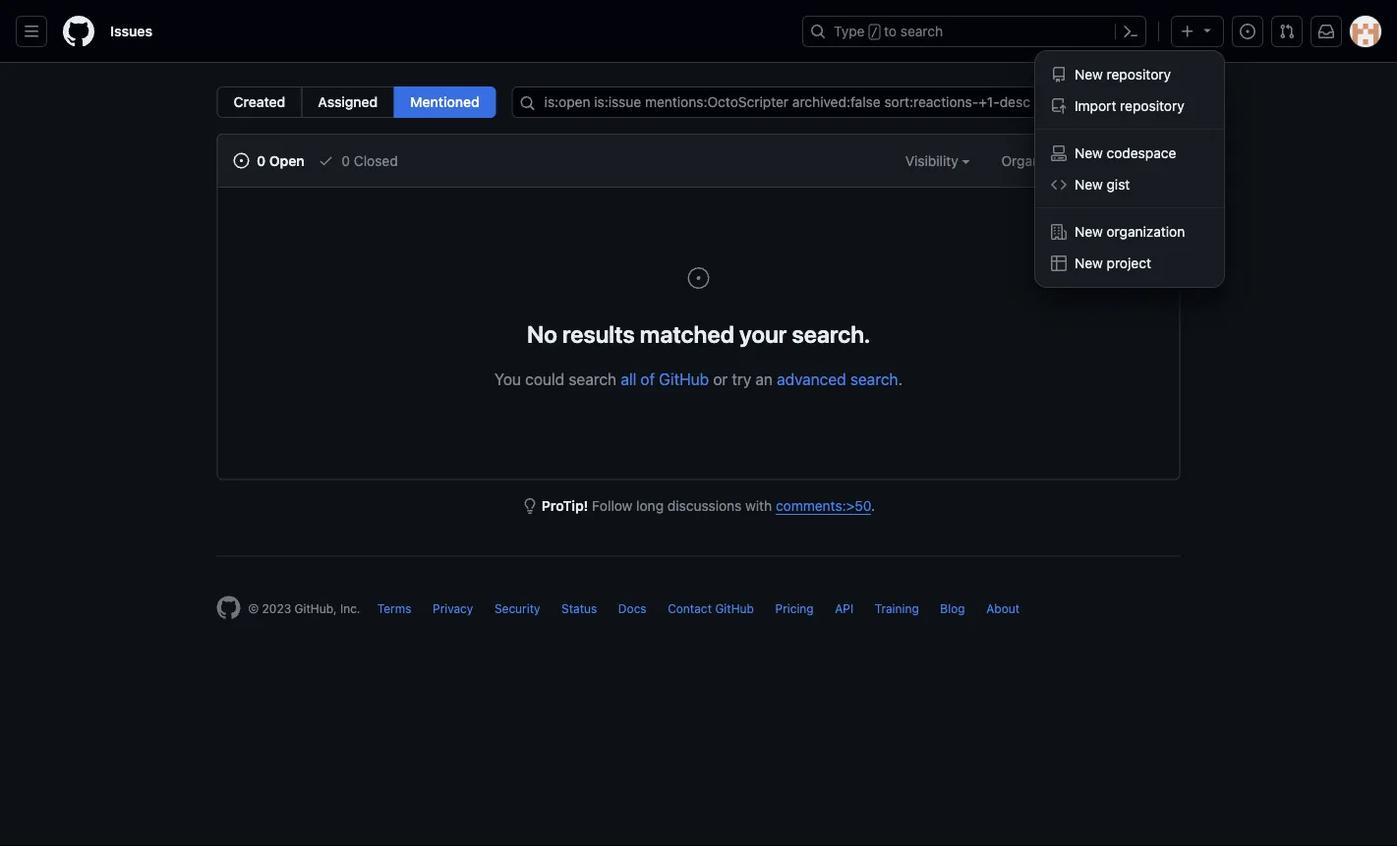 Task type: locate. For each thing, give the bounding box(es) containing it.
new project button
[[1043, 248, 1216, 279]]

homepage image left issues
[[63, 16, 94, 47]]

search image
[[520, 95, 536, 111]]

1 horizontal spatial github
[[715, 602, 754, 616]]

search
[[901, 23, 943, 39], [569, 370, 617, 388], [850, 370, 898, 388]]

new inside 'link'
[[1075, 177, 1103, 193]]

new codespace
[[1075, 145, 1176, 161]]

0 horizontal spatial 0
[[257, 152, 266, 169]]

repository up import repository
[[1107, 66, 1171, 83]]

0 right 'check' image
[[342, 152, 350, 169]]

contact
[[668, 602, 712, 616]]

with
[[745, 498, 772, 514]]

3 new from the top
[[1075, 177, 1103, 193]]

search left all
[[569, 370, 617, 388]]

0 closed link
[[318, 150, 398, 171]]

4 new from the top
[[1075, 224, 1103, 240]]

github
[[659, 370, 709, 388], [715, 602, 754, 616]]

organization
[[1107, 224, 1185, 240]]

.
[[898, 370, 903, 388], [871, 498, 875, 514]]

github right contact
[[715, 602, 754, 616]]

organization button
[[1002, 150, 1094, 171]]

1 horizontal spatial 0
[[342, 152, 350, 169]]

1 vertical spatial repository
[[1120, 98, 1185, 114]]

0 vertical spatial issue opened image
[[1240, 24, 1256, 39]]

1 vertical spatial github
[[715, 602, 754, 616]]

issue opened image left 0 open
[[234, 153, 249, 169]]

new for new gist
[[1075, 177, 1103, 193]]

repository down new repository link
[[1120, 98, 1185, 114]]

no results matched your search.
[[527, 320, 870, 348]]

0 open
[[253, 152, 305, 169]]

protip!
[[542, 498, 588, 514]]

docs link
[[618, 602, 647, 616]]

issue opened image
[[687, 266, 710, 290]]

advanced search link
[[777, 370, 898, 388]]

import repository link
[[1043, 90, 1216, 122]]

about link
[[986, 602, 1020, 616]]

an
[[756, 370, 773, 388]]

0 left open
[[257, 152, 266, 169]]

0 horizontal spatial homepage image
[[63, 16, 94, 47]]

issue opened image left git pull request "icon"
[[1240, 24, 1256, 39]]

1 0 from the left
[[257, 152, 266, 169]]

pricing link
[[775, 602, 814, 616]]

docs
[[618, 602, 647, 616]]

2 new from the top
[[1075, 145, 1103, 161]]

0 vertical spatial repository
[[1107, 66, 1171, 83]]

new gist link
[[1043, 169, 1216, 201]]

comments:>50
[[776, 498, 871, 514]]

repository for new repository
[[1107, 66, 1171, 83]]

new for new organization
[[1075, 224, 1103, 240]]

new inside button
[[1075, 255, 1103, 271]]

assigned link
[[301, 87, 395, 118]]

discussions
[[668, 498, 742, 514]]

new left the gist
[[1075, 177, 1103, 193]]

new up new project
[[1075, 224, 1103, 240]]

security
[[494, 602, 540, 616]]

contact github link
[[668, 602, 754, 616]]

menu
[[1035, 51, 1224, 287]]

search right to
[[901, 23, 943, 39]]

5 new from the top
[[1075, 255, 1103, 271]]

new
[[1075, 66, 1103, 83], [1075, 145, 1103, 161], [1075, 177, 1103, 193], [1075, 224, 1103, 240], [1075, 255, 1103, 271]]

of
[[641, 370, 655, 388]]

2023
[[262, 602, 291, 616]]

github right of
[[659, 370, 709, 388]]

homepage image
[[63, 16, 94, 47], [217, 596, 240, 620]]

repository
[[1107, 66, 1171, 83], [1120, 98, 1185, 114]]

blog link
[[940, 602, 965, 616]]

contact github
[[668, 602, 754, 616]]

long
[[636, 498, 664, 514]]

0
[[257, 152, 266, 169], [342, 152, 350, 169]]

new left 'project'
[[1075, 255, 1103, 271]]

type
[[834, 23, 865, 39]]

issue opened image
[[1240, 24, 1256, 39], [234, 153, 249, 169]]

search down search. at the top
[[850, 370, 898, 388]]

1 horizontal spatial .
[[898, 370, 903, 388]]

new up new gist
[[1075, 145, 1103, 161]]

Search all issues text field
[[512, 87, 1180, 118]]

api link
[[835, 602, 854, 616]]

homepage image left '©'
[[217, 596, 240, 620]]

mentioned link
[[394, 87, 496, 118]]

api
[[835, 602, 854, 616]]

0 horizontal spatial issue opened image
[[234, 153, 249, 169]]

new for new project
[[1075, 255, 1103, 271]]

0 horizontal spatial github
[[659, 370, 709, 388]]

0 horizontal spatial .
[[871, 498, 875, 514]]

status link
[[562, 602, 597, 616]]

to
[[884, 23, 897, 39]]

sort button
[[1125, 150, 1164, 171]]

0 for closed
[[342, 152, 350, 169]]

blog
[[940, 602, 965, 616]]

1 vertical spatial issue opened image
[[234, 153, 249, 169]]

new up import
[[1075, 66, 1103, 83]]

new gist
[[1075, 177, 1130, 193]]

1 vertical spatial homepage image
[[217, 596, 240, 620]]

about
[[986, 602, 1020, 616]]

matched
[[640, 320, 734, 348]]

1 new from the top
[[1075, 66, 1103, 83]]

2 0 from the left
[[342, 152, 350, 169]]

1 vertical spatial .
[[871, 498, 875, 514]]

0 for open
[[257, 152, 266, 169]]

all
[[621, 370, 636, 388]]

import
[[1075, 98, 1116, 114]]

0 vertical spatial github
[[659, 370, 709, 388]]



Task type: describe. For each thing, give the bounding box(es) containing it.
command palette image
[[1123, 24, 1139, 39]]

try
[[732, 370, 751, 388]]

light bulb image
[[522, 499, 538, 514]]

visibility button
[[905, 150, 970, 171]]

0 vertical spatial homepage image
[[63, 16, 94, 47]]

1 horizontal spatial homepage image
[[217, 596, 240, 620]]

protip! follow long discussions with comments:>50 .
[[542, 498, 875, 514]]

status
[[562, 602, 597, 616]]

1 horizontal spatial search
[[850, 370, 898, 388]]

0 open link
[[234, 150, 305, 171]]

visibility
[[905, 152, 962, 169]]

git pull request image
[[1279, 24, 1295, 39]]

search.
[[792, 320, 870, 348]]

comments:>50 link
[[776, 498, 871, 514]]

© 2023 github, inc.
[[248, 602, 360, 616]]

inc.
[[340, 602, 360, 616]]

new organization link
[[1043, 216, 1216, 248]]

terms link
[[377, 602, 412, 616]]

privacy link
[[433, 602, 473, 616]]

notifications image
[[1319, 24, 1334, 39]]

sort
[[1125, 152, 1152, 169]]

new repository
[[1075, 66, 1171, 83]]

organization
[[1002, 152, 1086, 169]]

training link
[[875, 602, 919, 616]]

menu containing new repository
[[1035, 51, 1224, 287]]

or
[[713, 370, 728, 388]]

training
[[875, 602, 919, 616]]

/
[[871, 26, 878, 39]]

type / to search
[[834, 23, 943, 39]]

created
[[234, 94, 285, 110]]

closed
[[354, 152, 398, 169]]

new codespace link
[[1043, 138, 1216, 169]]

project
[[1107, 255, 1151, 271]]

0 closed
[[338, 152, 398, 169]]

check image
[[318, 153, 334, 169]]

github,
[[295, 602, 337, 616]]

codespace
[[1107, 145, 1176, 161]]

©
[[248, 602, 259, 616]]

pricing
[[775, 602, 814, 616]]

you could search all of github or try an advanced search .
[[495, 370, 903, 388]]

assigned
[[318, 94, 378, 110]]

new project
[[1075, 255, 1151, 271]]

2 horizontal spatial search
[[901, 23, 943, 39]]

terms
[[377, 602, 412, 616]]

new for new codespace
[[1075, 145, 1103, 161]]

1 horizontal spatial issue opened image
[[1240, 24, 1256, 39]]

your
[[740, 320, 787, 348]]

new repository link
[[1043, 59, 1216, 90]]

gist
[[1107, 177, 1130, 193]]

import repository
[[1075, 98, 1185, 114]]

advanced
[[777, 370, 846, 388]]

issues element
[[217, 87, 496, 118]]

plus image
[[1180, 24, 1196, 39]]

no
[[527, 320, 557, 348]]

0 horizontal spatial search
[[569, 370, 617, 388]]

issue opened image inside 0 open link
[[234, 153, 249, 169]]

new organization
[[1075, 224, 1185, 240]]

all of github link
[[621, 370, 709, 388]]

issues
[[110, 23, 153, 39]]

privacy
[[433, 602, 473, 616]]

Issues search field
[[512, 87, 1180, 118]]

triangle down image
[[1200, 22, 1215, 38]]

could
[[525, 370, 565, 388]]

mentioned
[[410, 94, 480, 110]]

0 vertical spatial .
[[898, 370, 903, 388]]

open
[[269, 152, 305, 169]]

new for new repository
[[1075, 66, 1103, 83]]

results
[[562, 320, 635, 348]]

security link
[[494, 602, 540, 616]]

you
[[495, 370, 521, 388]]

follow
[[592, 498, 633, 514]]

repository for import repository
[[1120, 98, 1185, 114]]

created link
[[217, 87, 302, 118]]



Task type: vqa. For each thing, say whether or not it's contained in the screenshot.
plus "IMAGE"
yes



